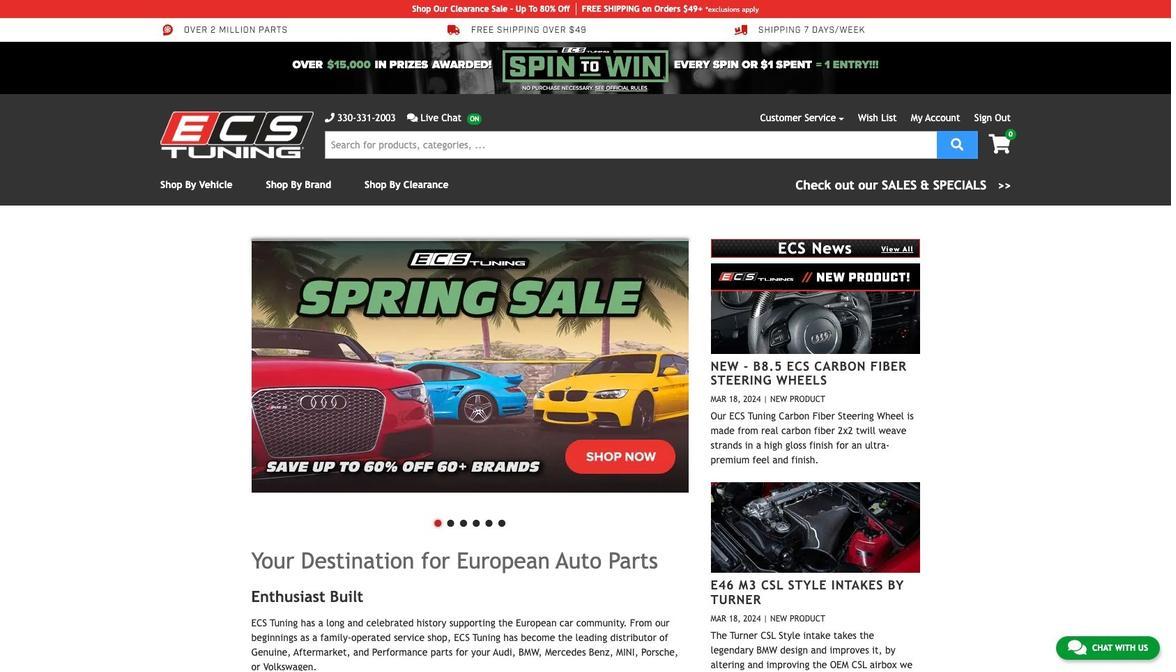 Task type: vqa. For each thing, say whether or not it's contained in the screenshot.
'be' in This Product Is Sourced From A Local Supplier And Will Usually Ship Within The Time Frame Shown, Meaning That Your Order Would Not Ship From Our Location Until Those Products Are Received Within The Given Timeframe. This Is Not To Be Confused With The Transit Time From Our Warehouse To Your Location From The Time The Order Was Placed.
no



Task type: describe. For each thing, give the bounding box(es) containing it.
e46 m3 csl style intakes by turner image
[[711, 483, 920, 573]]

new - b8.5 ecs carbon fiber steering wheels image
[[711, 263, 920, 354]]

phone image
[[325, 113, 335, 123]]

generic - ecs spring sale image
[[251, 239, 689, 493]]

comments image
[[1068, 640, 1087, 656]]

ecs tuning 'spin to win' contest logo image
[[503, 47, 669, 82]]



Task type: locate. For each thing, give the bounding box(es) containing it.
search image
[[952, 138, 964, 150]]

ecs tuning image
[[160, 112, 314, 158]]

comments image
[[407, 113, 418, 123]]

shopping cart image
[[989, 135, 1011, 154]]

Search text field
[[325, 131, 937, 159]]



